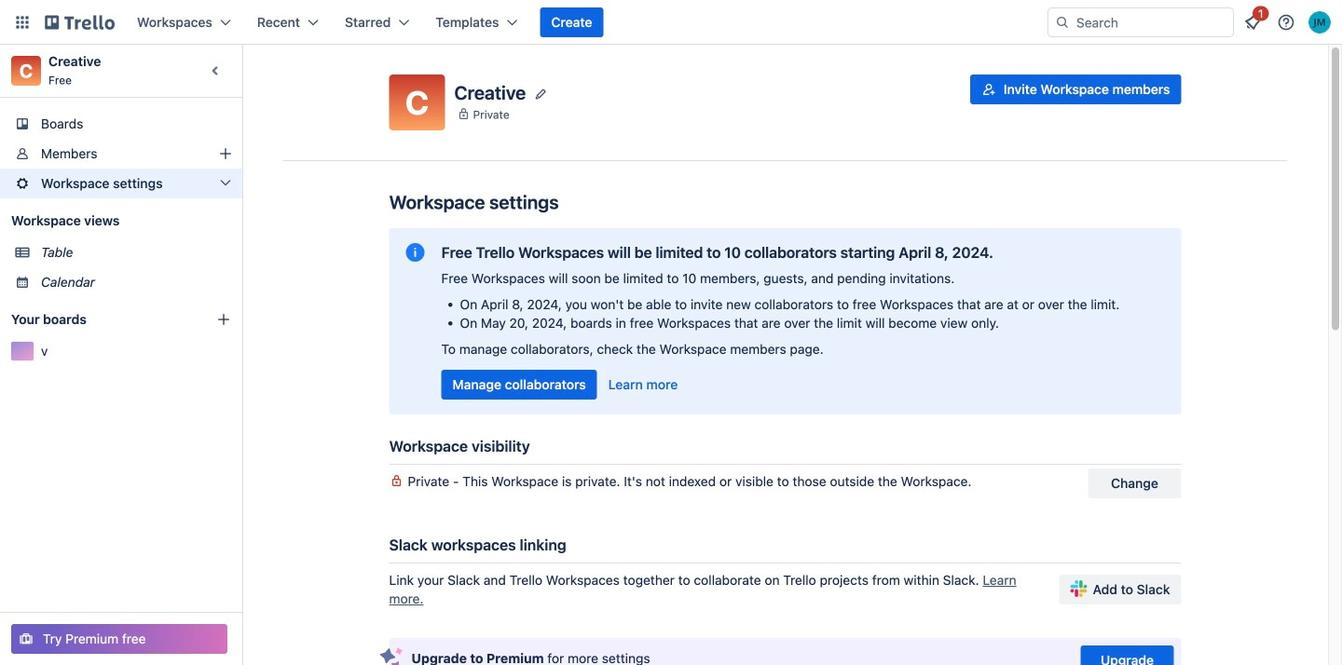 Task type: describe. For each thing, give the bounding box(es) containing it.
add board image
[[216, 312, 231, 327]]

Search field
[[1071, 9, 1234, 35]]

workspace navigation collapse icon image
[[203, 58, 229, 84]]

search image
[[1056, 15, 1071, 30]]

jeremy miller (jeremymiller198) image
[[1309, 11, 1332, 34]]

1 notification image
[[1242, 11, 1265, 34]]

primary element
[[0, 0, 1343, 45]]



Task type: locate. For each thing, give the bounding box(es) containing it.
your boards with 1 items element
[[11, 309, 188, 331]]

back to home image
[[45, 7, 115, 37]]

sparkle image
[[380, 648, 403, 666]]

open information menu image
[[1278, 13, 1296, 32]]



Task type: vqa. For each thing, say whether or not it's contained in the screenshot.
Taco's Co. TEXT FIELD
no



